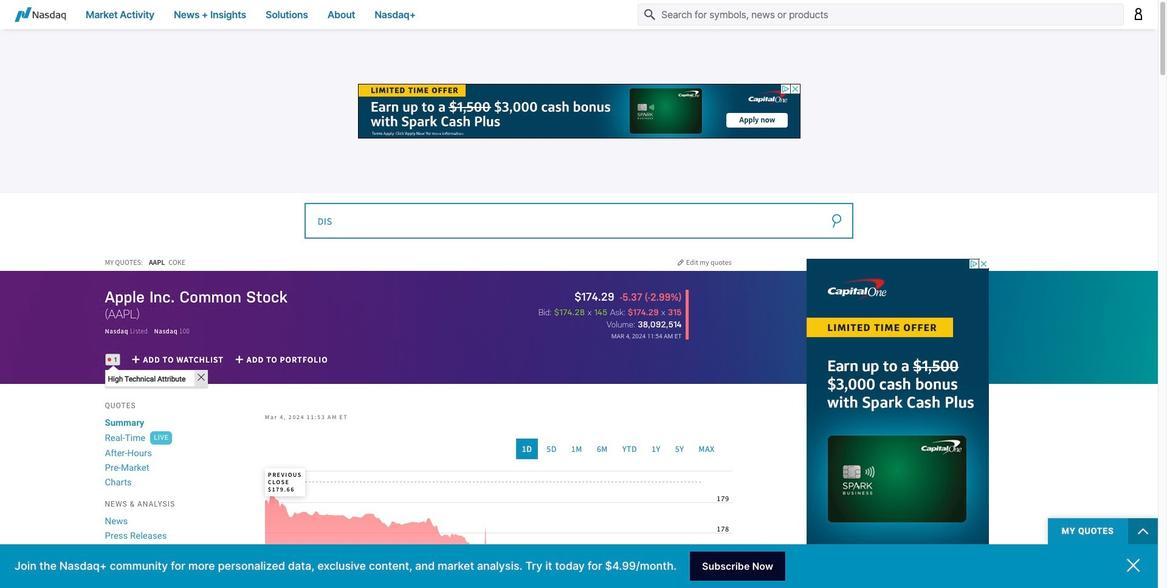 Task type: locate. For each thing, give the bounding box(es) containing it.
0 vertical spatial advertisement element
[[358, 84, 801, 139]]

1 vertical spatial advertisement element
[[807, 259, 989, 589]]

None search field
[[304, 203, 854, 239]]

Search Button - Click to open the Search Overlay Modal Box text field
[[638, 4, 1125, 26]]

advertisement element
[[358, 84, 801, 139], [807, 259, 989, 589]]

0 horizontal spatial advertisement element
[[358, 84, 801, 139]]

1 horizontal spatial advertisement element
[[807, 259, 989, 589]]

account login - click to log into your account image
[[1134, 8, 1144, 20]]

Find a Symbol text field
[[304, 203, 854, 239]]

data as of element
[[612, 333, 682, 340]]



Task type: describe. For each thing, give the bounding box(es) containing it.
homepage logo url - navigate back to the homepage image
[[15, 7, 66, 22]]

click to dismiss this message and remain on nasdaq.com image
[[1128, 559, 1140, 573]]

primary navigation navigation
[[0, 0, 1159, 29]]



Task type: vqa. For each thing, say whether or not it's contained in the screenshot.
Click to search image
no



